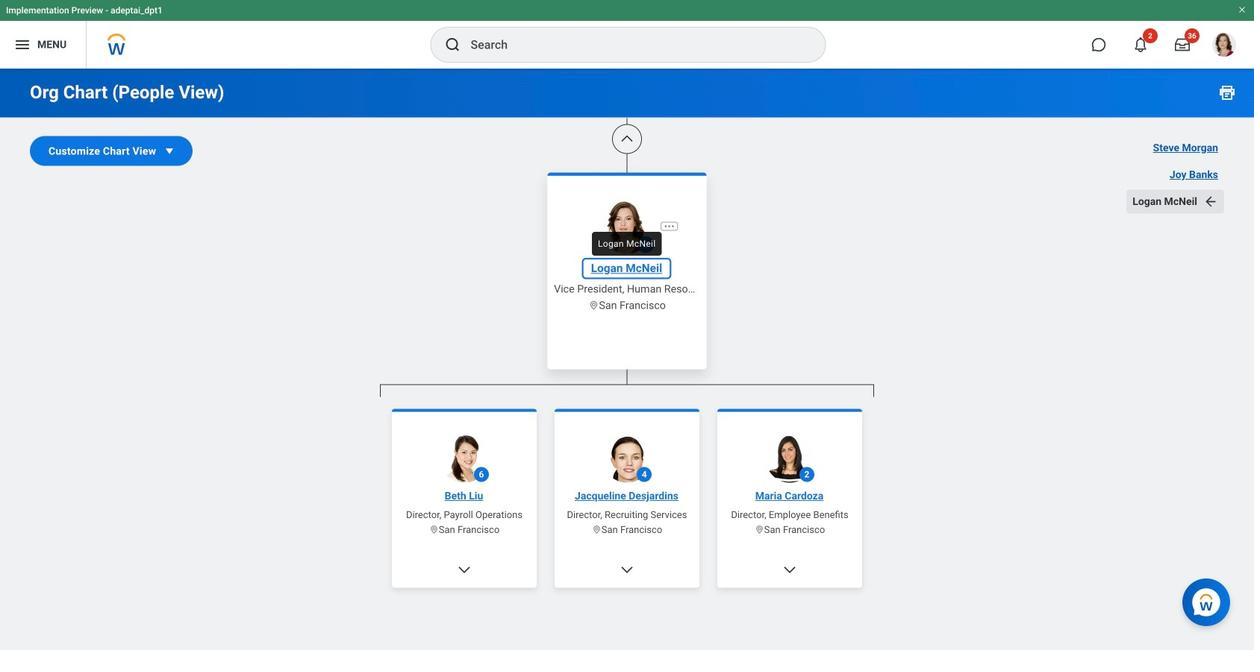 Task type: vqa. For each thing, say whether or not it's contained in the screenshot.
"tooltip"
yes



Task type: describe. For each thing, give the bounding box(es) containing it.
close environment banner image
[[1238, 5, 1247, 14]]

justify image
[[13, 36, 31, 54]]

arrow left image
[[1203, 194, 1218, 209]]

Search Workday  search field
[[471, 28, 795, 61]]

related actions image
[[663, 220, 676, 233]]

location image
[[755, 526, 764, 535]]

profile logan mcneil image
[[1212, 33, 1236, 60]]

search image
[[444, 36, 462, 54]]

inbox large image
[[1175, 37, 1190, 52]]

location image for third chevron down image from the right
[[429, 526, 439, 535]]

1 chevron down image from the left
[[457, 563, 472, 578]]



Task type: locate. For each thing, give the bounding box(es) containing it.
notifications large image
[[1133, 37, 1148, 52]]

0 horizontal spatial chevron down image
[[457, 563, 472, 578]]

2 horizontal spatial chevron down image
[[782, 563, 797, 578]]

2 chevron down image from the left
[[620, 563, 635, 578]]

chevron up image
[[620, 132, 635, 147]]

caret down image
[[162, 144, 177, 159]]

location image for 2nd chevron down image from left
[[592, 526, 602, 535]]

chevron down image
[[457, 563, 472, 578], [620, 563, 635, 578], [782, 563, 797, 578]]

3 chevron down image from the left
[[782, 563, 797, 578]]

main content
[[0, 0, 1254, 651]]

print org chart image
[[1218, 84, 1236, 102]]

tooltip
[[588, 228, 666, 261]]

banner
[[0, 0, 1254, 69]]

1 horizontal spatial chevron down image
[[620, 563, 635, 578]]

location image
[[588, 301, 599, 311], [429, 526, 439, 535], [592, 526, 602, 535]]

logan mcneil, logan mcneil, 3 direct reports element
[[380, 398, 874, 651]]



